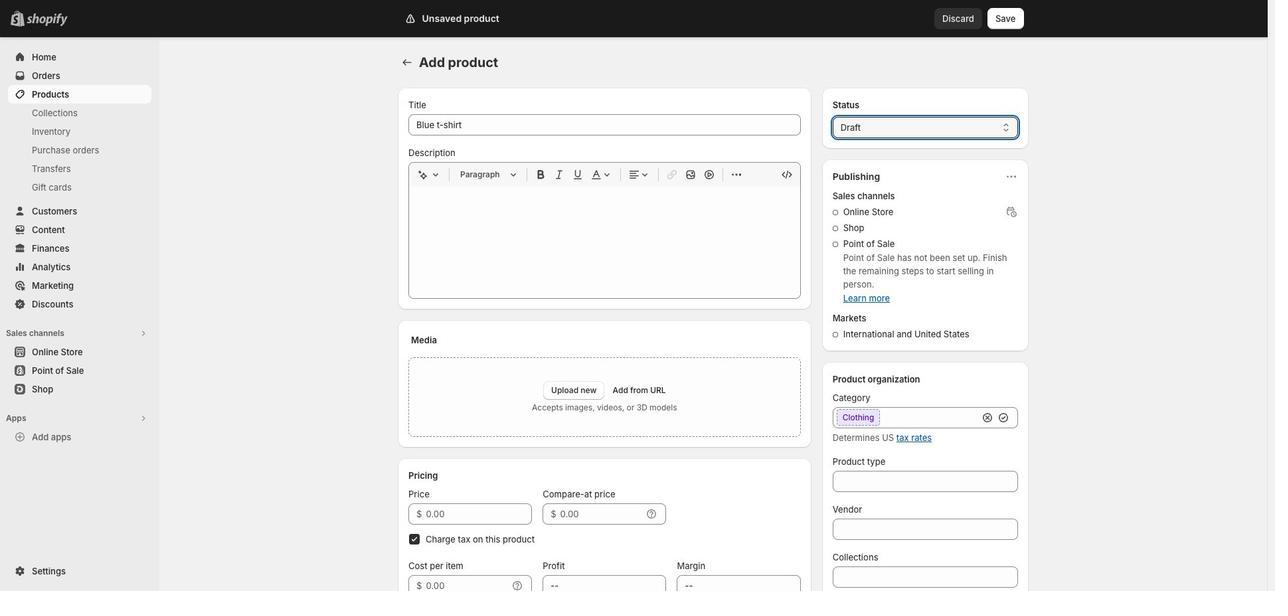 Task type: vqa. For each thing, say whether or not it's contained in the screenshot.
'received' link
no



Task type: locate. For each thing, give the bounding box(es) containing it.
0 horizontal spatial   text field
[[426, 575, 508, 591]]

None text field
[[543, 575, 667, 591]]

1 horizontal spatial   text field
[[560, 503, 643, 525]]

  text field
[[426, 503, 532, 525]]

shopify image
[[29, 13, 70, 27]]

0 vertical spatial   text field
[[560, 503, 643, 525]]

1 vertical spatial   text field
[[426, 575, 508, 591]]

  text field
[[560, 503, 643, 525], [426, 575, 508, 591]]

None text field
[[833, 567, 1018, 588], [677, 575, 801, 591], [833, 567, 1018, 588], [677, 575, 801, 591]]



Task type: describe. For each thing, give the bounding box(es) containing it.
Short sleeve t-shirt text field
[[409, 114, 801, 136]]



